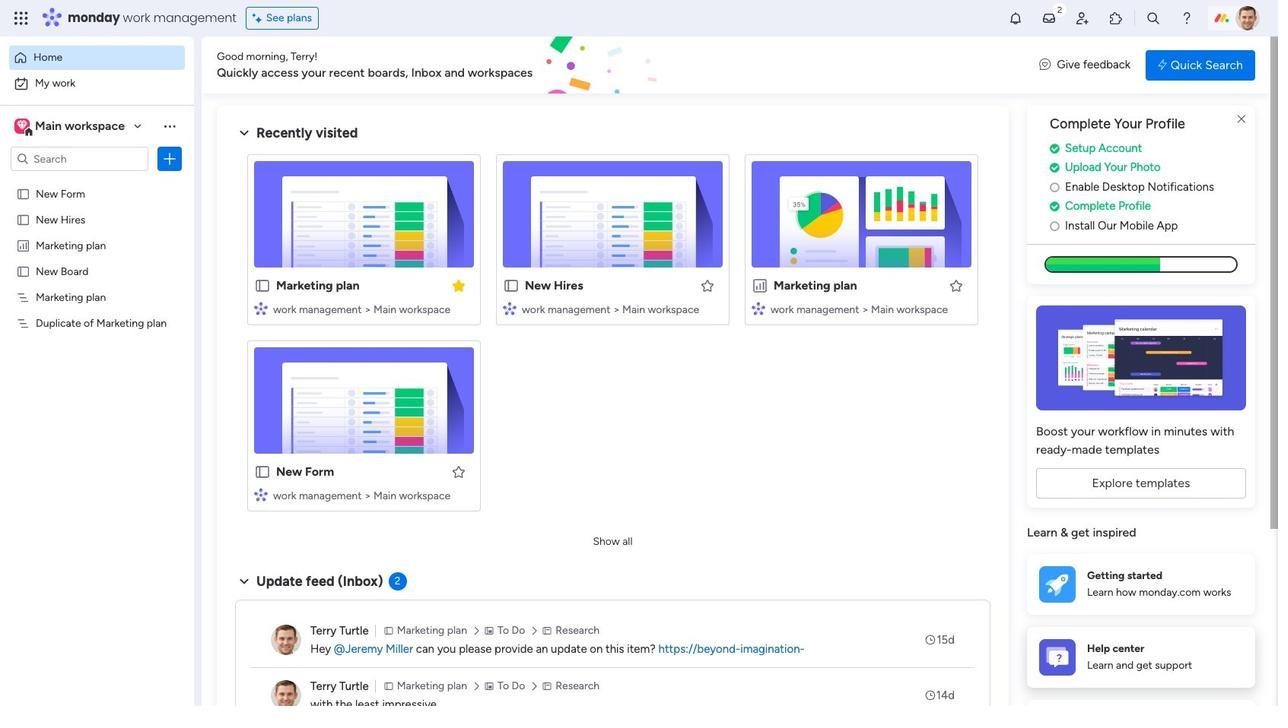 Task type: vqa. For each thing, say whether or not it's contained in the screenshot.
Workspace selection ELEMENT
yes



Task type: describe. For each thing, give the bounding box(es) containing it.
dapulse x slim image
[[1232, 110, 1251, 129]]

monday marketplace image
[[1108, 11, 1124, 26]]

public board image for add to favorites icon
[[503, 278, 520, 294]]

quick search results list box
[[235, 142, 991, 530]]

check circle image
[[1050, 162, 1060, 174]]

public board image for leftmost add to favorites image
[[254, 464, 271, 481]]

Search in workspace field
[[32, 150, 127, 168]]

2 public board image from the top
[[16, 264, 30, 278]]

see plans image
[[252, 10, 266, 27]]

1 public board image from the top
[[16, 212, 30, 227]]

templates image image
[[1041, 306, 1242, 411]]

2 vertical spatial option
[[0, 180, 194, 183]]

v2 user feedback image
[[1039, 56, 1051, 74]]

1 workspace image from the left
[[14, 118, 30, 135]]

circle o image
[[1050, 220, 1060, 232]]

add to favorites image
[[700, 278, 715, 293]]

invite members image
[[1075, 11, 1090, 26]]

close update feed (inbox) image
[[235, 573, 253, 591]]

0 vertical spatial option
[[9, 46, 185, 70]]

v2 bolt switch image
[[1158, 57, 1167, 73]]

2 image
[[1053, 1, 1067, 18]]

circle o image
[[1050, 182, 1060, 193]]

public dashboard image
[[16, 238, 30, 253]]

getting started element
[[1027, 554, 1255, 615]]

notifications image
[[1008, 11, 1023, 26]]

2 element
[[388, 573, 407, 591]]

public dashboard image
[[752, 278, 768, 294]]



Task type: locate. For each thing, give the bounding box(es) containing it.
help image
[[1179, 11, 1194, 26]]

update feed image
[[1041, 11, 1057, 26]]

1 check circle image from the top
[[1050, 143, 1060, 154]]

1 vertical spatial terry turtle image
[[271, 681, 301, 707]]

2 check circle image from the top
[[1050, 201, 1060, 212]]

public board image for remove from favorites icon
[[254, 278, 271, 294]]

option
[[9, 46, 185, 70], [9, 72, 185, 96], [0, 180, 194, 183]]

add to favorites image
[[949, 278, 964, 293], [451, 464, 466, 480]]

1 horizontal spatial add to favorites image
[[949, 278, 964, 293]]

options image
[[162, 151, 177, 167]]

terry turtle image
[[1235, 6, 1260, 30], [271, 681, 301, 707]]

workspace image
[[14, 118, 30, 135], [17, 118, 27, 135]]

1 vertical spatial option
[[9, 72, 185, 96]]

0 vertical spatial check circle image
[[1050, 143, 1060, 154]]

1 vertical spatial public board image
[[16, 264, 30, 278]]

1 vertical spatial check circle image
[[1050, 201, 1060, 212]]

public board image down public dashboard image
[[16, 264, 30, 278]]

search everything image
[[1146, 11, 1161, 26]]

workspace options image
[[162, 118, 177, 134]]

0 vertical spatial add to favorites image
[[949, 278, 964, 293]]

terry turtle image right help icon
[[1235, 6, 1260, 30]]

public board image up public dashboard image
[[16, 212, 30, 227]]

public board image
[[16, 212, 30, 227], [16, 264, 30, 278]]

check circle image down circle o image
[[1050, 201, 1060, 212]]

2 workspace image from the left
[[17, 118, 27, 135]]

remove from favorites image
[[451, 278, 466, 293]]

0 horizontal spatial add to favorites image
[[451, 464, 466, 480]]

0 vertical spatial terry turtle image
[[1235, 6, 1260, 30]]

terry turtle image down terry turtle icon
[[271, 681, 301, 707]]

check circle image up check circle image
[[1050, 143, 1060, 154]]

help center element
[[1027, 627, 1255, 688]]

0 horizontal spatial terry turtle image
[[271, 681, 301, 707]]

0 vertical spatial public board image
[[16, 212, 30, 227]]

list box
[[0, 178, 194, 541]]

1 horizontal spatial terry turtle image
[[1235, 6, 1260, 30]]

workspace selection element
[[14, 117, 127, 137]]

select product image
[[14, 11, 29, 26]]

public board image
[[16, 186, 30, 201], [254, 278, 271, 294], [503, 278, 520, 294], [254, 464, 271, 481]]

terry turtle image
[[271, 625, 301, 656]]

close recently visited image
[[235, 124, 253, 142]]

check circle image
[[1050, 143, 1060, 154], [1050, 201, 1060, 212]]

1 vertical spatial add to favorites image
[[451, 464, 466, 480]]



